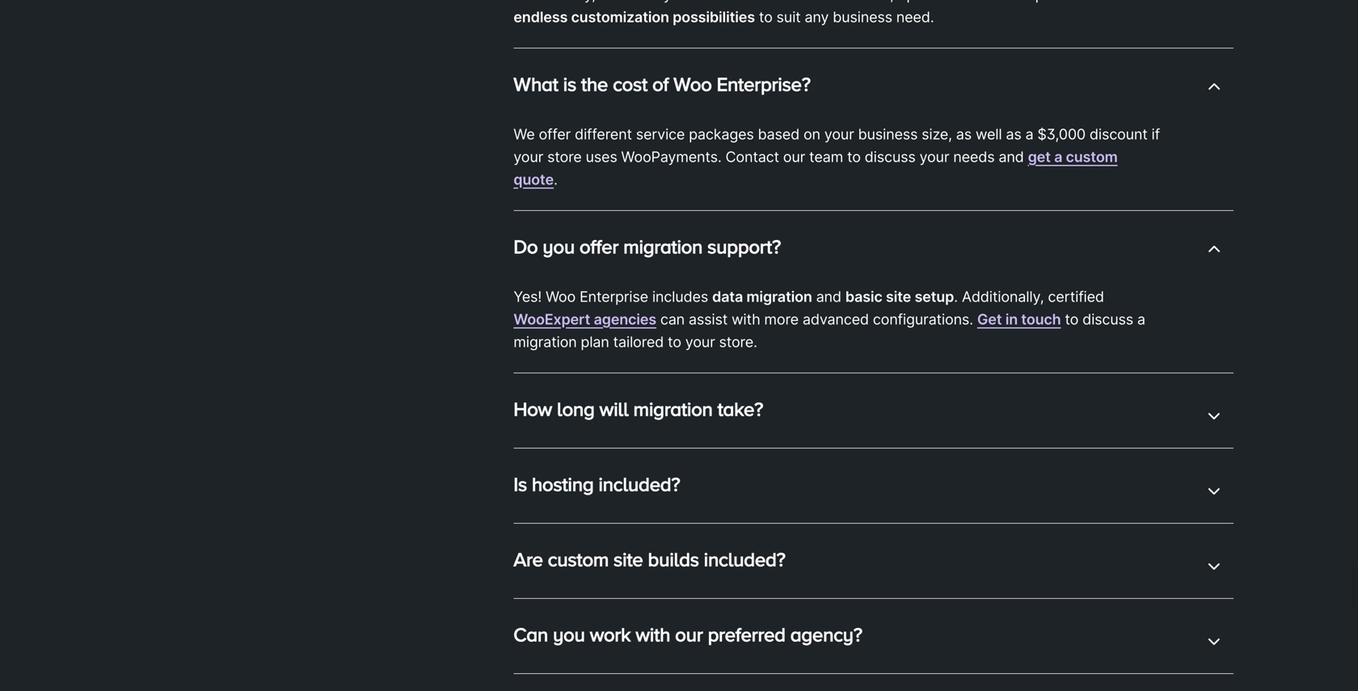 Task type: describe. For each thing, give the bounding box(es) containing it.
chevron up image for what is the cost of woo enterprise?
[[1208, 81, 1221, 97]]

required,
[[514, 646, 574, 664]]

is hosting included?
[[514, 473, 680, 495]]

build
[[1081, 623, 1114, 641]]

helps
[[616, 548, 653, 566]]

is inside . we can also direct your team or existing agency on the best approach. if a complete custom site build is required, we can connect you with an officially vetted
[[1118, 623, 1129, 641]]

with inside . we can also direct your team or existing agency on the best approach. if a complete custom site build is required, we can connect you with an officially vetted
[[717, 646, 746, 664]]

long
[[557, 398, 595, 420]]

need.
[[897, 8, 935, 26]]

store inside no, but we do offer a $2,000 usd annual discount on pressable hosting. hosting your store with pressable helps us provide you with more comprehensive support.
[[1096, 526, 1130, 543]]

with up connect
[[636, 624, 671, 646]]

required.
[[971, 450, 1031, 468]]

on inside . we can also direct your team or existing agency on the best approach. if a complete custom site build is required, we can connect you with an officially vetted
[[755, 623, 772, 641]]

chevron up image for our
[[1208, 632, 1221, 648]]

migration for take?
[[634, 398, 713, 420]]

team inside we offer different service packages based on your business size, as well as a $3,000 discount if your store uses woopayments. contact our team to discuss your needs and
[[810, 148, 844, 166]]

the left level
[[794, 450, 816, 468]]

or
[[628, 623, 642, 641]]

get
[[1028, 148, 1051, 166]]

site inside . we can also direct your team or existing agency on the best approach. if a complete custom site build is required, we can connect you with an officially vetted
[[1053, 623, 1077, 641]]

2 horizontal spatial of
[[855, 450, 869, 468]]

0 horizontal spatial of
[[653, 73, 669, 95]]

us
[[657, 548, 673, 566]]

can you work with our preferred agency?
[[514, 624, 863, 646]]

connect
[[630, 646, 685, 664]]

comprehensive
[[831, 548, 934, 566]]

yes! woo enterprise includes data migration and basic site setup . additionally, certified wooexpert agencies can assist with more advanced configurations. get in touch
[[514, 288, 1105, 328]]

1 vertical spatial site
[[614, 549, 643, 570]]

2–4
[[620, 473, 646, 491]]

are
[[514, 549, 543, 570]]

complete
[[932, 623, 995, 641]]

offer inside we offer different service packages based on your business size, as well as a $3,000 discount if your store uses woopayments. contact our team to discuss your needs and
[[539, 125, 571, 143]]

you inside . we can also direct your team or existing agency on the best approach. if a complete custom site build is required, we can connect you with an officially vetted
[[688, 646, 713, 664]]

offer inside no, but we do offer a $2,000 usd annual discount on pressable hosting. hosting your store with pressable helps us provide you with more comprehensive support.
[[612, 526, 645, 543]]

service
[[636, 125, 685, 143]]

get
[[978, 310, 1002, 328]]

will
[[600, 398, 629, 420]]

1 vertical spatial pressable
[[547, 548, 613, 566]]

0 horizontal spatial our
[[675, 624, 703, 646]]

wooexpert agencies link
[[514, 310, 657, 328]]

you inside no, but we do offer a $2,000 usd annual discount on pressable hosting. hosting your store with pressable helps us provide you with more comprehensive support.
[[731, 548, 755, 566]]

website,
[[661, 601, 718, 619]]

to inside we offer different service packages based on your business size, as well as a $3,000 discount if your store uses woopayments. contact our team to discuss your needs and
[[848, 148, 861, 166]]

0 vertical spatial if
[[514, 601, 523, 619]]

what
[[514, 73, 559, 95]]

preferred
[[708, 624, 786, 646]]

we offer different service packages based on your business size, as well as a $3,000 discount if your store uses woopayments. contact our team to discuss your needs and
[[514, 125, 1161, 166]]

on inside we offer different service packages based on your business size, as well as a $3,000 discount if your store uses woopayments. contact our team to discuss your needs and
[[804, 125, 821, 143]]

enterprise?
[[717, 73, 811, 95]]

solution
[[981, 601, 1037, 619]]

1 horizontal spatial woo
[[674, 73, 712, 95]]

your inside no, but we do offer a $2,000 usd annual discount on pressable hosting. hosting your store with pressable helps us provide you with more comprehensive support.
[[1062, 526, 1092, 543]]

cost
[[613, 73, 648, 95]]

from
[[585, 473, 616, 491]]

vetted
[[830, 646, 873, 664]]

can inside it depends on the amount of content and the level of customization required. migration projects can range from
[[514, 473, 538, 491]]

more inside the yes! woo enterprise includes data migration and basic site setup . additionally, certified wooexpert agencies can assist with more advanced configurations. get in touch
[[765, 310, 799, 328]]

we inside we offer different service packages based on your business size, as well as a $3,000 discount if your store uses woopayments. contact our team to discuss your needs and
[[514, 125, 535, 143]]

can up build
[[1070, 601, 1094, 619]]

plan
[[581, 333, 610, 351]]

configurations.
[[873, 310, 974, 328]]

agencies
[[594, 310, 657, 328]]

hosting
[[1006, 526, 1058, 543]]

the up the 'complete'
[[955, 601, 978, 619]]

officially
[[770, 646, 826, 664]]

depends
[[527, 450, 586, 468]]

advanced
[[803, 310, 869, 328]]

annual
[[747, 526, 791, 543]]

but
[[541, 526, 563, 543]]

level
[[820, 450, 851, 468]]

includes
[[653, 288, 709, 306]]

an
[[750, 646, 766, 664]]

how
[[514, 398, 552, 420]]

. for . we can also direct your team or existing agency on the best approach. if a complete custom site build is required, we can connect you with an officially vetted
[[1037, 601, 1041, 619]]

our inside we offer different service packages based on your business size, as well as a $3,000 discount if your store uses woopayments. contact our team to discuss your needs and
[[784, 148, 806, 166]]

custom inside . we can also direct your team or existing agency on the best approach. if a complete custom site build is required, we can connect you with an officially vetted
[[999, 623, 1049, 641]]

we inside . we can also direct your team or existing agency on the best approach. if a complete custom site build is required, we can connect you with an officially vetted
[[1045, 601, 1066, 619]]

woopayments.
[[621, 148, 722, 166]]

customization inside it depends on the amount of content and the level of customization required. migration projects can range from
[[872, 450, 967, 468]]

how long will migration take?
[[514, 398, 764, 420]]

contact
[[726, 148, 780, 166]]

content
[[709, 450, 761, 468]]

what is the cost of woo enterprise?
[[514, 73, 811, 95]]

with down 'annual'
[[759, 548, 788, 566]]

and inside the yes! woo enterprise includes data migration and basic site setup . additionally, certified wooexpert agencies can assist with more advanced configurations. get in touch
[[817, 288, 842, 306]]

get in touch link
[[978, 310, 1062, 328]]

migration for plan
[[514, 333, 577, 351]]

based
[[758, 125, 800, 143]]

0 horizontal spatial custom
[[548, 549, 609, 570]]

architect
[[890, 601, 952, 619]]

hosting.
[[948, 526, 1002, 543]]

you for migration
[[543, 236, 575, 257]]

can down work
[[601, 646, 626, 664]]

a inside no, but we do offer a $2,000 usd annual discount on pressable hosting. hosting your store with pressable helps us provide you with more comprehensive support.
[[648, 526, 657, 543]]

discount inside we offer different service packages based on your business size, as well as a $3,000 discount if your store uses woopayments. contact our team to discuss your needs and
[[1090, 125, 1148, 143]]

needs
[[954, 148, 995, 166]]

chevron up image for take?
[[1208, 406, 1221, 422]]

additionally,
[[962, 288, 1045, 306]]

. for .
[[554, 171, 558, 188]]

a inside we offer different service packages based on your business size, as well as a $3,000 discount if your store uses woopayments. contact our team to discuss your needs and
[[1026, 125, 1034, 143]]

the left cost
[[581, 73, 608, 95]]

. inside the yes! woo enterprise includes data migration and basic site setup . additionally, certified wooexpert agencies can assist with more advanced configurations. get in touch
[[954, 288, 958, 306]]

to discuss a migration plan tailored to your store.
[[514, 310, 1146, 351]]

and inside it depends on the amount of content and the level of customization required. migration projects can range from
[[765, 450, 790, 468]]

enterprise inside the yes! woo enterprise includes data migration and basic site setup . additionally, certified wooexpert agencies can assist with more advanced configurations. get in touch
[[580, 288, 649, 306]]

approach.
[[836, 623, 904, 641]]

2–4 weeks
[[620, 473, 694, 491]]

endless customization possibilities to suit any business need.
[[514, 8, 935, 26]]

1 horizontal spatial pressable
[[878, 526, 944, 543]]

discount inside no, but we do offer a $2,000 usd annual discount on pressable hosting. hosting your store with pressable helps us provide you with more comprehensive support.
[[795, 526, 853, 543]]

certified
[[1049, 288, 1105, 306]]

0 horizontal spatial included?
[[599, 473, 680, 495]]

builds
[[648, 549, 699, 570]]

chevron up image for support?
[[1208, 243, 1221, 259]]

on inside it depends on the amount of content and the level of customization required. migration projects can range from
[[590, 450, 607, 468]]

no, but we do offer a $2,000 usd annual discount on pressable hosting. hosting your store with pressable helps us provide you with more comprehensive support.
[[514, 526, 1130, 566]]

$3,000
[[1038, 125, 1086, 143]]

discuss inside the to discuss a migration plan tailored to your store.
[[1083, 310, 1134, 328]]

any
[[805, 8, 829, 26]]

store inside we offer different service packages based on your business size, as well as a $3,000 discount if your store uses woopayments. contact our team to discuss your needs and
[[548, 148, 582, 166]]

is
[[514, 473, 527, 495]]



Task type: locate. For each thing, give the bounding box(es) containing it.
1 vertical spatial we
[[1045, 601, 1066, 619]]

of right level
[[855, 450, 869, 468]]

it
[[514, 450, 523, 468]]

2 horizontal spatial and
[[999, 148, 1024, 166]]

you down can you work with our preferred agency?
[[688, 646, 713, 664]]

and right content
[[765, 450, 790, 468]]

custom
[[1066, 148, 1118, 166], [548, 549, 609, 570], [999, 623, 1049, 641]]

store.
[[719, 333, 758, 351]]

migration inside the yes! woo enterprise includes data migration and basic site setup . additionally, certified wooexpert agencies can assist with more advanced configurations. get in touch
[[747, 288, 813, 306]]

can inside the yes! woo enterprise includes data migration and basic site setup . additionally, certified wooexpert agencies can assist with more advanced configurations. get in touch
[[661, 310, 685, 328]]

1 horizontal spatial discount
[[1090, 125, 1148, 143]]

site left us
[[614, 549, 643, 570]]

we left do
[[567, 526, 587, 543]]

0 vertical spatial discount
[[1090, 125, 1148, 143]]

discount left if
[[1090, 125, 1148, 143]]

offer
[[539, 125, 571, 143], [580, 236, 619, 257], [612, 526, 645, 543]]

touch
[[1022, 310, 1062, 328]]

range
[[542, 473, 581, 491]]

on inside no, but we do offer a $2,000 usd annual discount on pressable hosting. hosting your store with pressable helps us provide you with more comprehensive support.
[[857, 526, 874, 543]]

1 vertical spatial custom
[[548, 549, 609, 570]]

1 horizontal spatial if
[[908, 623, 916, 641]]

0 vertical spatial and
[[999, 148, 1024, 166]]

1 vertical spatial we
[[578, 646, 597, 664]]

1 horizontal spatial store
[[1096, 526, 1130, 543]]

2 vertical spatial .
[[1037, 601, 1041, 619]]

the up officially
[[776, 623, 798, 641]]

migration inside the to discuss a migration plan tailored to your store.
[[514, 333, 577, 351]]

migration
[[1035, 450, 1098, 468]]

you up the direct
[[527, 601, 551, 619]]

1 chevron up image from the top
[[1208, 81, 1221, 97]]

1 vertical spatial discount
[[795, 526, 853, 543]]

and up advanced
[[817, 288, 842, 306]]

well
[[976, 125, 1002, 143]]

as right well
[[1006, 125, 1022, 143]]

as up needs on the top
[[957, 125, 972, 143]]

store up also
[[1096, 526, 1130, 543]]

on up comprehensive
[[857, 526, 874, 543]]

are custom site builds included?
[[514, 549, 786, 570]]

you right do on the top left of page
[[543, 236, 575, 257]]

business inside we offer different service packages based on your business size, as well as a $3,000 discount if your store uses woopayments. contact our team to discuss your needs and
[[859, 125, 918, 143]]

with inside the yes! woo enterprise includes data migration and basic site setup . additionally, certified wooexpert agencies can assist with more advanced configurations. get in touch
[[732, 310, 761, 328]]

if up the direct
[[514, 601, 523, 619]]

1 vertical spatial discuss
[[1083, 310, 1134, 328]]

discount right 'annual'
[[795, 526, 853, 543]]

a
[[1026, 125, 1034, 143], [1055, 148, 1063, 166], [1138, 310, 1146, 328], [648, 526, 657, 543], [649, 601, 657, 619], [920, 623, 928, 641]]

can up agency?
[[829, 601, 853, 619]]

your inside the to discuss a migration plan tailored to your store.
[[686, 333, 715, 351]]

0 vertical spatial offer
[[539, 125, 571, 143]]

we right solution
[[1045, 601, 1066, 619]]

0 vertical spatial pressable
[[878, 526, 944, 543]]

custom down $3,000
[[1066, 148, 1118, 166]]

wooexpert
[[514, 310, 591, 328]]

0 vertical spatial store
[[548, 148, 582, 166]]

no,
[[514, 526, 537, 543]]

offer up helps
[[612, 526, 645, 543]]

1 horizontal spatial custom
[[999, 623, 1049, 641]]

4 chevron up image from the top
[[1208, 632, 1221, 648]]

0 vertical spatial included?
[[599, 473, 680, 495]]

0 vertical spatial more
[[765, 310, 799, 328]]

your
[[825, 125, 855, 143], [514, 148, 544, 166], [920, 148, 950, 166], [686, 333, 715, 351], [1062, 526, 1092, 543], [556, 623, 586, 641]]

if down architect
[[908, 623, 916, 641]]

your down assist
[[686, 333, 715, 351]]

business
[[833, 8, 893, 26], [859, 125, 918, 143]]

0 vertical spatial is
[[563, 73, 577, 95]]

is right what
[[563, 73, 577, 95]]

more inside no, but we do offer a $2,000 usd annual discount on pressable hosting. hosting your store with pressable helps us provide you with more comprehensive support.
[[792, 548, 827, 566]]

also
[[1098, 601, 1126, 619]]

1 horizontal spatial team
[[810, 148, 844, 166]]

included?
[[599, 473, 680, 495], [704, 549, 786, 570]]

0 vertical spatial business
[[833, 8, 893, 26]]

0 vertical spatial we
[[567, 526, 587, 543]]

a inside . we can also direct your team or existing agency on the best approach. if a complete custom site build is required, we can connect you with an officially vetted
[[920, 623, 928, 641]]

2 horizontal spatial custom
[[1066, 148, 1118, 166]]

is
[[563, 73, 577, 95], [1118, 623, 1129, 641]]

0 vertical spatial chevron up image
[[1208, 81, 1221, 97]]

take?
[[718, 398, 764, 420]]

2 vertical spatial offer
[[612, 526, 645, 543]]

0 vertical spatial custom
[[1066, 148, 1118, 166]]

with up store.
[[732, 310, 761, 328]]

custom down solution
[[999, 623, 1049, 641]]

1 vertical spatial offer
[[580, 236, 619, 257]]

1 chevron up image from the top
[[1208, 243, 1221, 259]]

amount
[[637, 450, 688, 468]]

a inside get a custom quote
[[1055, 148, 1063, 166]]

can down it
[[514, 473, 538, 491]]

can down includes at the top
[[661, 310, 685, 328]]

1 horizontal spatial site
[[886, 288, 912, 306]]

pressable down do
[[547, 548, 613, 566]]

0 horizontal spatial .
[[554, 171, 558, 188]]

included? down amount
[[599, 473, 680, 495]]

if
[[1152, 125, 1161, 143]]

1 horizontal spatial we
[[1045, 601, 1066, 619]]

it depends on the amount of content and the level of customization required. migration projects can range from
[[514, 450, 1157, 491]]

2 vertical spatial site
[[1053, 623, 1077, 641]]

customization
[[571, 8, 670, 26], [872, 450, 967, 468]]

the
[[581, 73, 608, 95], [610, 450, 633, 468], [794, 450, 816, 468], [955, 601, 978, 619], [776, 623, 798, 641]]

we inside . we can also direct your team or existing agency on the best approach. if a complete custom site build is required, we can connect you with an officially vetted
[[578, 646, 597, 664]]

enterprise up best on the bottom right of the page
[[756, 601, 825, 619]]

0 horizontal spatial site
[[614, 549, 643, 570]]

woo
[[674, 73, 712, 95], [546, 288, 576, 306], [722, 601, 752, 619]]

work
[[590, 624, 631, 646]]

1 horizontal spatial .
[[954, 288, 958, 306]]

2 as from the left
[[1006, 125, 1022, 143]]

1 vertical spatial chevron up image
[[1208, 556, 1221, 572]]

3 chevron up image from the top
[[1208, 481, 1221, 497]]

business right any
[[833, 8, 893, 26]]

offer right do on the top left of page
[[580, 236, 619, 257]]

2 vertical spatial woo
[[722, 601, 752, 619]]

of right cost
[[653, 73, 669, 95]]

get a custom quote
[[514, 148, 1118, 188]]

custom down do
[[548, 549, 609, 570]]

on right based
[[804, 125, 821, 143]]

0 vertical spatial discuss
[[865, 148, 916, 166]]

business left size,
[[859, 125, 918, 143]]

0 horizontal spatial store
[[548, 148, 582, 166]]

migration right 'data'
[[747, 288, 813, 306]]

migration down wooexpert
[[514, 333, 577, 351]]

pressable
[[878, 526, 944, 543], [547, 548, 613, 566]]

0 horizontal spatial discount
[[795, 526, 853, 543]]

store left uses
[[548, 148, 582, 166]]

support.
[[938, 548, 994, 566]]

woo inside the yes! woo enterprise includes data migration and basic site setup . additionally, certified wooexpert agencies can assist with more advanced configurations. get in touch
[[546, 288, 576, 306]]

2 horizontal spatial site
[[1053, 623, 1077, 641]]

0 horizontal spatial woo
[[546, 288, 576, 306]]

1 horizontal spatial as
[[1006, 125, 1022, 143]]

chevron up image
[[1208, 81, 1221, 97], [1208, 556, 1221, 572]]

and left get
[[999, 148, 1024, 166]]

0 horizontal spatial as
[[957, 125, 972, 143]]

1 vertical spatial our
[[675, 624, 703, 646]]

discount
[[1090, 125, 1148, 143], [795, 526, 853, 543]]

the inside . we can also direct your team or existing agency on the best approach. if a complete custom site build is required, we can connect you with an officially vetted
[[776, 623, 798, 641]]

team right "contact"
[[810, 148, 844, 166]]

to
[[759, 8, 773, 26], [848, 148, 861, 166], [1065, 310, 1079, 328], [668, 333, 682, 351]]

tailored
[[613, 333, 664, 351]]

woo up agency
[[722, 601, 752, 619]]

2 vertical spatial custom
[[999, 623, 1049, 641]]

and
[[999, 148, 1024, 166], [817, 288, 842, 306], [765, 450, 790, 468]]

1 vertical spatial team
[[590, 623, 624, 641]]

you down are
[[553, 624, 585, 646]]

yes!
[[514, 288, 542, 306]]

different
[[575, 125, 632, 143]]

hosting
[[532, 473, 594, 495]]

1 vertical spatial .
[[954, 288, 958, 306]]

0 vertical spatial .
[[554, 171, 558, 188]]

2 horizontal spatial woo
[[722, 601, 752, 619]]

1 horizontal spatial is
[[1118, 623, 1129, 641]]

your up quote
[[514, 148, 544, 166]]

on up an
[[755, 623, 772, 641]]

do
[[591, 526, 609, 543]]

0 horizontal spatial is
[[563, 73, 577, 95]]

we
[[567, 526, 587, 543], [578, 646, 597, 664]]

pressable up comprehensive
[[878, 526, 944, 543]]

our
[[784, 148, 806, 166], [675, 624, 703, 646]]

discuss inside we offer different service packages based on your business size, as well as a $3,000 discount if your store uses woopayments. contact our team to discuss your needs and
[[865, 148, 916, 166]]

can
[[514, 624, 548, 646]]

packages
[[689, 125, 754, 143]]

get a custom quote link
[[514, 148, 1118, 188]]

our down based
[[784, 148, 806, 166]]

best
[[802, 623, 832, 641]]

1 horizontal spatial our
[[784, 148, 806, 166]]

your right hosting
[[1062, 526, 1092, 543]]

chevron up image
[[1208, 243, 1221, 259], [1208, 406, 1221, 422], [1208, 481, 1221, 497], [1208, 632, 1221, 648]]

1 horizontal spatial discuss
[[1083, 310, 1134, 328]]

uses
[[586, 148, 618, 166]]

store
[[548, 148, 582, 166], [1096, 526, 1130, 543]]

0 horizontal spatial discuss
[[865, 148, 916, 166]]

discuss
[[865, 148, 916, 166], [1083, 310, 1134, 328]]

size,
[[922, 125, 953, 143]]

direct
[[514, 623, 553, 641]]

1 vertical spatial is
[[1118, 623, 1129, 641]]

you for with
[[553, 624, 585, 646]]

of
[[653, 73, 669, 95], [691, 450, 705, 468], [855, 450, 869, 468]]

1 vertical spatial store
[[1096, 526, 1130, 543]]

team down launching
[[590, 623, 624, 641]]

woo up wooexpert
[[546, 288, 576, 306]]

suit
[[777, 8, 801, 26]]

2 vertical spatial and
[[765, 450, 790, 468]]

woo up packages
[[674, 73, 712, 95]]

our down website,
[[675, 624, 703, 646]]

site inside the yes! woo enterprise includes data migration and basic site setup . additionally, certified wooexpert agencies can assist with more advanced configurations. get in touch
[[886, 288, 912, 306]]

0 horizontal spatial pressable
[[547, 548, 613, 566]]

is down also
[[1118, 623, 1129, 641]]

1 vertical spatial enterprise
[[756, 601, 825, 619]]

and inside we offer different service packages based on your business size, as well as a $3,000 discount if your store uses woopayments. contact our team to discuss your needs and
[[999, 148, 1024, 166]]

0 horizontal spatial we
[[514, 125, 535, 143]]

team inside . we can also direct your team or existing agency on the best approach. if a complete custom site build is required, we can connect you with an officially vetted
[[590, 623, 624, 641]]

1 vertical spatial more
[[792, 548, 827, 566]]

do you offer migration support?
[[514, 236, 781, 257]]

possibilities
[[673, 8, 755, 26]]

enterprise
[[580, 288, 649, 306], [756, 601, 825, 619]]

more up if you are launching a website, woo enterprise can help architect the solution
[[792, 548, 827, 566]]

with down no, at the left
[[514, 548, 543, 566]]

migration up includes at the top
[[624, 236, 703, 257]]

site up configurations.
[[886, 288, 912, 306]]

enterprise up "agencies"
[[580, 288, 649, 306]]

support?
[[708, 236, 781, 257]]

0 horizontal spatial customization
[[571, 8, 670, 26]]

0 vertical spatial we
[[514, 125, 535, 143]]

2 horizontal spatial .
[[1037, 601, 1041, 619]]

quote
[[514, 171, 554, 188]]

provide
[[676, 548, 727, 566]]

you down usd
[[731, 548, 755, 566]]

1 horizontal spatial and
[[817, 288, 842, 306]]

offer left different
[[539, 125, 571, 143]]

1 vertical spatial included?
[[704, 549, 786, 570]]

. we can also direct your team or existing agency on the best approach. if a complete custom site build is required, we can connect you with an officially vetted
[[514, 601, 1129, 664]]

if inside . we can also direct your team or existing agency on the best approach. if a complete custom site build is required, we can connect you with an officially vetted
[[908, 623, 916, 641]]

. inside . we can also direct your team or existing agency on the best approach. if a complete custom site build is required, we can connect you with an officially vetted
[[1037, 601, 1041, 619]]

as
[[957, 125, 972, 143], [1006, 125, 1022, 143]]

1 vertical spatial customization
[[872, 450, 967, 468]]

1 horizontal spatial of
[[691, 450, 705, 468]]

1 vertical spatial business
[[859, 125, 918, 143]]

0 horizontal spatial enterprise
[[580, 288, 649, 306]]

0 vertical spatial our
[[784, 148, 806, 166]]

custom inside get a custom quote
[[1066, 148, 1118, 166]]

0 horizontal spatial and
[[765, 450, 790, 468]]

agency
[[702, 623, 752, 641]]

chevron up image for are custom site builds included?
[[1208, 556, 1221, 572]]

your down are
[[556, 623, 586, 641]]

2 chevron up image from the top
[[1208, 406, 1221, 422]]

1 horizontal spatial enterprise
[[756, 601, 825, 619]]

usd
[[713, 526, 743, 543]]

0 horizontal spatial team
[[590, 623, 624, 641]]

0 vertical spatial customization
[[571, 8, 670, 26]]

we inside no, but we do offer a $2,000 usd annual discount on pressable hosting. hosting your store with pressable helps us provide you with more comprehensive support.
[[567, 526, 587, 543]]

migration
[[624, 236, 703, 257], [747, 288, 813, 306], [514, 333, 577, 351], [634, 398, 713, 420]]

are
[[555, 601, 576, 619]]

we up quote
[[514, 125, 535, 143]]

basic
[[846, 288, 883, 306]]

on up the from
[[590, 450, 607, 468]]

more left advanced
[[765, 310, 799, 328]]

with down agency
[[717, 646, 746, 664]]

the up 2–4
[[610, 450, 633, 468]]

0 vertical spatial enterprise
[[580, 288, 649, 306]]

data
[[712, 288, 743, 306]]

launching
[[580, 601, 645, 619]]

0 horizontal spatial if
[[514, 601, 523, 619]]

1 vertical spatial if
[[908, 623, 916, 641]]

migration for support?
[[624, 236, 703, 257]]

your up get a custom quote
[[825, 125, 855, 143]]

your down size,
[[920, 148, 950, 166]]

your inside . we can also direct your team or existing agency on the best approach. if a complete custom site build is required, we can connect you with an officially vetted
[[556, 623, 586, 641]]

you for launching
[[527, 601, 551, 619]]

assist
[[689, 310, 728, 328]]

0 vertical spatial team
[[810, 148, 844, 166]]

migration up amount
[[634, 398, 713, 420]]

2 chevron up image from the top
[[1208, 556, 1221, 572]]

of up weeks
[[691, 450, 705, 468]]

0 vertical spatial woo
[[674, 73, 712, 95]]

1 horizontal spatial customization
[[872, 450, 967, 468]]

1 horizontal spatial included?
[[704, 549, 786, 570]]

site left build
[[1053, 623, 1077, 641]]

agency?
[[791, 624, 863, 646]]

if you are launching a website, woo enterprise can help architect the solution
[[514, 601, 1037, 619]]

we down work
[[578, 646, 597, 664]]

$2,000
[[660, 526, 709, 543]]

more
[[765, 310, 799, 328], [792, 548, 827, 566]]

0 vertical spatial site
[[886, 288, 912, 306]]

1 as from the left
[[957, 125, 972, 143]]

1 vertical spatial woo
[[546, 288, 576, 306]]

in
[[1006, 310, 1018, 328]]

1 vertical spatial and
[[817, 288, 842, 306]]

existing
[[646, 623, 698, 641]]

a inside the to discuss a migration plan tailored to your store.
[[1138, 310, 1146, 328]]

included? down usd
[[704, 549, 786, 570]]



Task type: vqa. For each thing, say whether or not it's contained in the screenshot.
needs
yes



